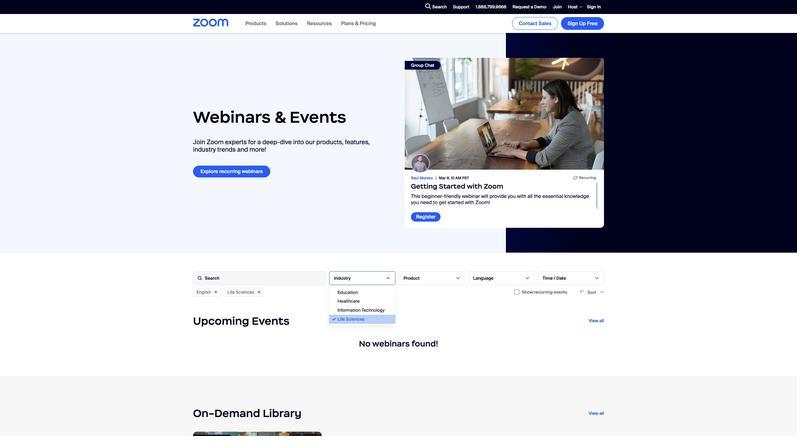 Task type: describe. For each thing, give the bounding box(es) containing it.
on-demand library
[[193, 407, 302, 421]]

recurring for explore
[[219, 169, 241, 175]]

raul
[[411, 176, 419, 181]]

with left the the
[[517, 193, 526, 200]]

experts
[[225, 138, 247, 146]]

get
[[439, 199, 446, 206]]

montes
[[420, 176, 433, 181]]

register link
[[411, 213, 441, 222]]

found!
[[412, 339, 438, 349]]

am
[[455, 176, 461, 181]]

view all for on-demand library
[[589, 411, 604, 417]]

explore recurring webinars link
[[193, 166, 270, 178]]

to
[[433, 199, 438, 206]]

information technology
[[338, 308, 385, 314]]

upcoming events
[[193, 315, 290, 328]]

events
[[554, 290, 567, 295]]

sign up free link
[[561, 17, 604, 30]]

& for plans
[[355, 20, 359, 27]]

no webinars found!
[[359, 339, 438, 349]]

friendly
[[444, 193, 461, 200]]

webinars
[[193, 107, 271, 127]]

contact sales
[[519, 20, 552, 27]]

the
[[534, 193, 541, 200]]

8,
[[447, 176, 450, 181]]

beginner-
[[422, 193, 444, 200]]

library
[[263, 407, 302, 421]]

1 horizontal spatial sciences
[[346, 317, 365, 323]]

0 horizontal spatial webinars
[[242, 169, 263, 175]]

products button
[[245, 20, 266, 27]]

getting
[[411, 183, 437, 191]]

raul montes link
[[411, 176, 439, 181]]

started
[[448, 199, 464, 206]]

on-
[[193, 407, 214, 421]]

deep-
[[262, 138, 280, 146]]

resources
[[307, 20, 332, 27]]

raul montes
[[411, 176, 433, 181]]

explore
[[201, 169, 218, 175]]

sort
[[588, 290, 596, 296]]

need
[[420, 199, 432, 206]]

demo
[[534, 4, 547, 10]]

1.888.799.9666 link
[[473, 0, 510, 14]]

0 horizontal spatial life
[[227, 290, 235, 295]]

time / date
[[543, 276, 566, 281]]

essential
[[542, 193, 563, 200]]

10
[[451, 176, 455, 181]]

contact sales link
[[512, 17, 558, 30]]

products,
[[316, 138, 344, 146]]

technology
[[362, 308, 385, 314]]

support
[[453, 4, 469, 10]]

plans & pricing
[[341, 20, 376, 27]]

for
[[248, 138, 256, 146]]

industry
[[193, 146, 216, 154]]

sales
[[539, 20, 552, 27]]

raul montes image
[[412, 155, 429, 173]]

knowledge
[[564, 193, 589, 200]]

pricing
[[360, 20, 376, 27]]

1 horizontal spatial you
[[508, 193, 516, 200]]

view all link for upcoming events
[[589, 319, 604, 324]]

all inside getting started with zoom this beginner-friendly webinar will provide you with all the essential knowledge you need to get started with zoom!
[[528, 193, 533, 200]]

sign in link
[[584, 0, 604, 14]]

in
[[597, 4, 601, 10]]

english
[[196, 290, 211, 295]]

up
[[579, 20, 586, 27]]

contact
[[519, 20, 537, 27]]

zoom call 16 image
[[405, 58, 604, 170]]

host
[[568, 4, 578, 10]]

request
[[513, 4, 530, 10]]

webinars & events
[[193, 107, 346, 127]]

chat
[[425, 63, 434, 68]]

plans
[[341, 20, 354, 27]]

will
[[481, 193, 488, 200]]

1 horizontal spatial life sciences
[[338, 317, 365, 323]]

information
[[338, 308, 361, 314]]

webinar
[[462, 193, 480, 200]]

a inside join zoom experts for a deep-dive into our products, features, industry trends and more!
[[257, 138, 261, 146]]

zoom inside join zoom experts for a deep-dive into our products, features, industry trends and more!
[[207, 138, 224, 146]]

Search field
[[193, 272, 326, 285]]

/
[[554, 276, 556, 281]]

pst
[[462, 176, 469, 181]]

sign for sign up free
[[568, 20, 578, 27]]

products
[[245, 20, 266, 27]]

group chat link
[[405, 58, 604, 170]]

join link
[[550, 0, 565, 14]]

0 horizontal spatial life sciences
[[227, 290, 254, 295]]

0 horizontal spatial events
[[252, 315, 290, 328]]

recurring for show
[[534, 290, 553, 295]]



Task type: locate. For each thing, give the bounding box(es) containing it.
1 horizontal spatial life
[[338, 317, 345, 323]]

solutions button
[[276, 20, 298, 27]]

& up dive
[[275, 107, 286, 127]]

with up webinar
[[467, 183, 482, 191]]

plans & pricing link
[[341, 20, 376, 27]]

zoom
[[207, 138, 224, 146], [484, 183, 503, 191]]

zoom up 'provide'
[[484, 183, 503, 191]]

2 view all link from the top
[[589, 411, 604, 417]]

1 vertical spatial a
[[257, 138, 261, 146]]

0 vertical spatial sign
[[587, 4, 596, 10]]

all for upcoming events
[[599, 319, 604, 324]]

you left need
[[411, 199, 419, 206]]

0 horizontal spatial recurring
[[219, 169, 241, 175]]

1 vertical spatial webinars
[[372, 339, 410, 349]]

demand
[[214, 407, 260, 421]]

and
[[237, 146, 248, 154]]

host button
[[565, 0, 584, 14]]

join inside join zoom experts for a deep-dive into our products, features, industry trends and more!
[[193, 138, 205, 146]]

our
[[305, 138, 315, 146]]

1 vertical spatial &
[[275, 107, 286, 127]]

0 vertical spatial view
[[589, 319, 598, 324]]

group
[[411, 63, 424, 68]]

0 vertical spatial webinars
[[242, 169, 263, 175]]

language
[[473, 276, 494, 281]]

a right for
[[257, 138, 261, 146]]

free
[[587, 20, 598, 27]]

support link
[[450, 0, 473, 14]]

resources button
[[307, 20, 332, 27]]

events
[[290, 107, 346, 127], [252, 315, 290, 328]]

a inside 'link'
[[531, 4, 533, 10]]

sign
[[587, 4, 596, 10], [568, 20, 578, 27]]

started
[[439, 183, 465, 191]]

1 vertical spatial recurring
[[534, 290, 553, 295]]

zoom!
[[476, 199, 490, 206]]

sign left in
[[587, 4, 596, 10]]

date
[[557, 276, 566, 281]]

zoom inside getting started with zoom this beginner-friendly webinar will provide you with all the essential knowledge you need to get started with zoom!
[[484, 183, 503, 191]]

&
[[355, 20, 359, 27], [275, 107, 286, 127]]

recurring inside explore recurring webinars link
[[219, 169, 241, 175]]

sign left up
[[568, 20, 578, 27]]

1 view all link from the top
[[589, 319, 604, 324]]

2 view all from the top
[[589, 411, 604, 417]]

sign for sign in
[[587, 4, 596, 10]]

webinars
[[242, 169, 263, 175], [372, 339, 410, 349]]

recurring
[[219, 169, 241, 175], [534, 290, 553, 295]]

1 vertical spatial join
[[193, 138, 205, 146]]

None search field
[[402, 2, 424, 12]]

healthcare
[[338, 299, 360, 305]]

view for on-demand library
[[589, 411, 598, 417]]

search
[[432, 4, 447, 10]]

0 horizontal spatial zoom
[[207, 138, 224, 146]]

0 vertical spatial view all link
[[589, 319, 604, 324]]

getting started with zoom this beginner-friendly webinar will provide you with all the essential knowledge you need to get started with zoom!
[[411, 183, 589, 206]]

1 vertical spatial life sciences
[[338, 317, 365, 323]]

recurring down time
[[534, 290, 553, 295]]

webinars right no
[[372, 339, 410, 349]]

join for join
[[553, 4, 562, 10]]

webinars down 'more!'
[[242, 169, 263, 175]]

0 horizontal spatial a
[[257, 138, 261, 146]]

0 vertical spatial join
[[553, 4, 562, 10]]

mar 8, 10 am pst
[[439, 176, 469, 181]]

explore recurring webinars
[[201, 169, 263, 175]]

1 horizontal spatial &
[[355, 20, 359, 27]]

1 horizontal spatial zoom
[[484, 183, 503, 191]]

time
[[543, 276, 553, 281]]

life sciences down information
[[338, 317, 365, 323]]

1 vertical spatial sign
[[568, 20, 578, 27]]

view for upcoming events
[[589, 319, 598, 324]]

1 vertical spatial zoom
[[484, 183, 503, 191]]

0 vertical spatial zoom
[[207, 138, 224, 146]]

1 view from the top
[[589, 319, 598, 324]]

1 horizontal spatial sign
[[587, 4, 596, 10]]

trends
[[217, 146, 236, 154]]

no
[[359, 339, 371, 349]]

0 vertical spatial life
[[227, 290, 235, 295]]

join
[[553, 4, 562, 10], [193, 138, 205, 146]]

into
[[293, 138, 304, 146]]

1 vertical spatial events
[[252, 315, 290, 328]]

1 horizontal spatial join
[[553, 4, 562, 10]]

with left zoom!
[[465, 199, 474, 206]]

search image
[[425, 4, 431, 9], [425, 4, 431, 9]]

request a demo
[[513, 4, 547, 10]]

life right english
[[227, 290, 235, 295]]

recurring right explore
[[219, 169, 241, 175]]

72 hero_experiences_14 image
[[193, 433, 322, 437]]

2 view from the top
[[589, 411, 598, 417]]

product
[[404, 276, 420, 281]]

1 horizontal spatial a
[[531, 4, 533, 10]]

view all for upcoming events
[[589, 319, 604, 324]]

show recurring events
[[522, 290, 567, 295]]

0 horizontal spatial sciences
[[236, 290, 254, 295]]

0 horizontal spatial you
[[411, 199, 419, 206]]

this
[[411, 193, 420, 200]]

view all link for on-demand library
[[589, 411, 604, 417]]

register
[[416, 214, 436, 221]]

mar
[[439, 176, 446, 181]]

1 view all from the top
[[589, 319, 604, 324]]

& right plans
[[355, 20, 359, 27]]

1 horizontal spatial recurring
[[534, 290, 553, 295]]

1 vertical spatial all
[[599, 319, 604, 324]]

0 vertical spatial &
[[355, 20, 359, 27]]

0 vertical spatial a
[[531, 4, 533, 10]]

education
[[338, 290, 358, 296]]

1.888.799.9666
[[476, 4, 506, 10]]

with
[[467, 183, 482, 191], [517, 193, 526, 200], [465, 199, 474, 206]]

1 vertical spatial sciences
[[346, 317, 365, 323]]

industry
[[334, 276, 351, 281]]

2 vertical spatial all
[[599, 411, 604, 417]]

1 vertical spatial life
[[338, 317, 345, 323]]

1 vertical spatial view all
[[589, 411, 604, 417]]

more!
[[250, 146, 266, 154]]

sciences down search field
[[236, 290, 254, 295]]

features,
[[345, 138, 370, 146]]

dive
[[280, 138, 292, 146]]

sciences
[[236, 290, 254, 295], [346, 317, 365, 323]]

1 vertical spatial view all link
[[589, 411, 604, 417]]

join for join zoom experts for a deep-dive into our products, features, industry trends and more!
[[193, 138, 205, 146]]

0 vertical spatial life sciences
[[227, 290, 254, 295]]

life down information
[[338, 317, 345, 323]]

you right 'provide'
[[508, 193, 516, 200]]

0 horizontal spatial sign
[[568, 20, 578, 27]]

join left trends
[[193, 138, 205, 146]]

life
[[227, 290, 235, 295], [338, 317, 345, 323]]

a left the demo
[[531, 4, 533, 10]]

zoom left experts
[[207, 138, 224, 146]]

show
[[522, 290, 533, 295]]

& for webinars
[[275, 107, 286, 127]]

all for on-demand library
[[599, 411, 604, 417]]

join zoom experts for a deep-dive into our products, features, industry trends and more!
[[193, 138, 370, 154]]

join left host
[[553, 4, 562, 10]]

recurring
[[579, 176, 596, 181]]

0 vertical spatial view all
[[589, 319, 604, 324]]

1 horizontal spatial webinars
[[372, 339, 410, 349]]

life sciences down search field
[[227, 290, 254, 295]]

request a demo link
[[510, 0, 550, 14]]

join inside join link
[[553, 4, 562, 10]]

life sciences
[[227, 290, 254, 295], [338, 317, 365, 323]]

provide
[[490, 193, 507, 200]]

0 horizontal spatial &
[[275, 107, 286, 127]]

0 vertical spatial all
[[528, 193, 533, 200]]

1 horizontal spatial events
[[290, 107, 346, 127]]

view
[[589, 319, 598, 324], [589, 411, 598, 417]]

sciences down the information technology
[[346, 317, 365, 323]]

you
[[508, 193, 516, 200], [411, 199, 419, 206]]

0 horizontal spatial join
[[193, 138, 205, 146]]

0 vertical spatial events
[[290, 107, 346, 127]]

upcoming
[[193, 315, 249, 328]]

zoom logo image
[[193, 19, 228, 27]]

1 vertical spatial view
[[589, 411, 598, 417]]

0 vertical spatial sciences
[[236, 290, 254, 295]]

view all
[[589, 319, 604, 324], [589, 411, 604, 417]]

0 vertical spatial recurring
[[219, 169, 241, 175]]



Task type: vqa. For each thing, say whether or not it's contained in the screenshot.
topmost Join
yes



